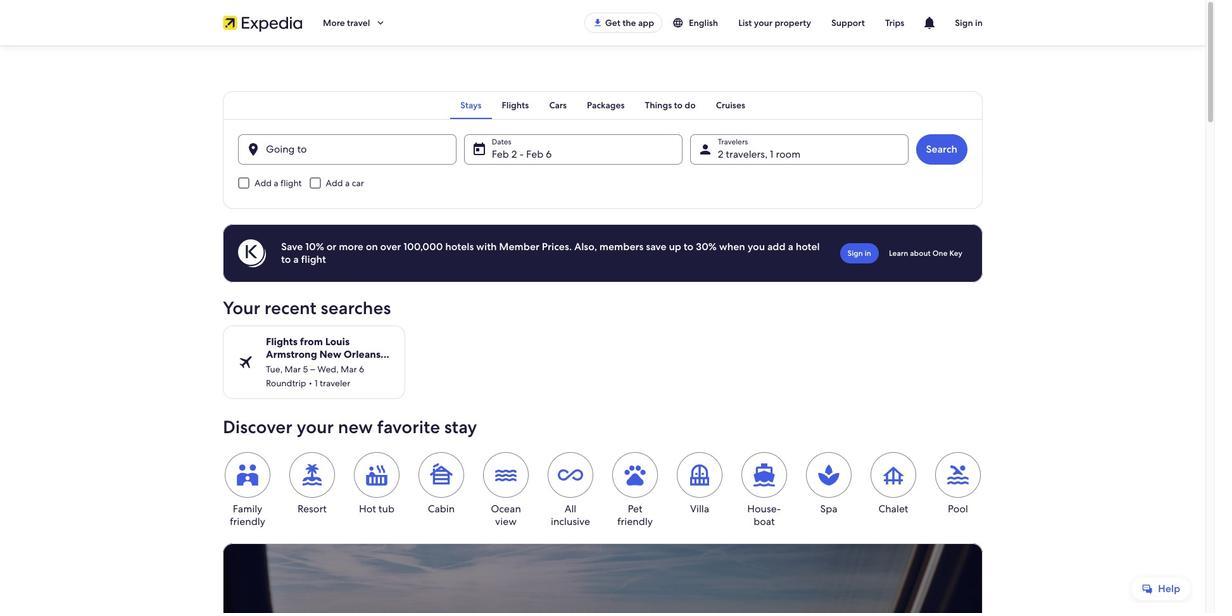 Task type: describe. For each thing, give the bounding box(es) containing it.
members
[[600, 240, 644, 253]]

100,000
[[404, 240, 443, 253]]

get the app
[[605, 17, 654, 29]]

tue,
[[266, 364, 283, 375]]

sign for sign in dropdown button
[[955, 17, 973, 29]]

inclusive
[[551, 515, 590, 528]]

more travel
[[323, 17, 370, 29]]

house­boat
[[748, 502, 781, 528]]

spa
[[821, 502, 838, 516]]

travel sale activities deals image
[[223, 543, 983, 613]]

support link
[[822, 11, 875, 34]]

2 inside button
[[512, 148, 517, 161]]

view
[[495, 515, 517, 528]]

in for sign in dropdown button
[[975, 17, 983, 29]]

family
[[233, 502, 262, 516]]

cruises
[[716, 99, 745, 111]]

resort
[[298, 502, 327, 516]]

add for add a flight
[[255, 177, 272, 189]]

cabin button
[[417, 452, 466, 516]]

on
[[366, 240, 378, 253]]

packages link
[[577, 91, 635, 119]]

property
[[775, 17, 811, 29]]

list your property link
[[728, 11, 822, 34]]

flight inside the save 10% or more on over 100,000 hotels with member prices. also, members save up to 30% when you add a hotel to a flight
[[301, 253, 326, 266]]

save
[[646, 240, 667, 253]]

1 inside tue, mar 5 – wed, mar 6 roundtrip • 1 traveler
[[315, 377, 318, 389]]

friendly for pet
[[618, 515, 653, 528]]

chalet button
[[869, 452, 918, 516]]

travelers,
[[726, 148, 768, 161]]

1 feb from the left
[[492, 148, 509, 161]]

family friendly
[[230, 502, 265, 528]]

communication center icon image
[[922, 15, 938, 30]]

sign in button
[[945, 11, 993, 34]]

ocean view
[[491, 502, 521, 528]]

with
[[476, 240, 497, 253]]

0 vertical spatial flight
[[281, 177, 302, 189]]

things to do
[[645, 99, 696, 111]]

–
[[310, 364, 315, 375]]

support
[[832, 17, 865, 29]]

feb 2 - feb 6
[[492, 148, 552, 161]]

add a flight
[[255, 177, 302, 189]]

2 travelers, 1 room
[[718, 148, 801, 161]]

your
[[223, 296, 260, 319]]

cruises link
[[706, 91, 756, 119]]

sign in for sign in dropdown button
[[955, 17, 983, 29]]

favorite
[[377, 415, 440, 438]]

car
[[352, 177, 364, 189]]

search
[[926, 143, 958, 156]]

flights image
[[238, 355, 253, 370]]

2 horizontal spatial to
[[684, 240, 694, 253]]

villa button
[[675, 452, 725, 516]]

save 10% or more on over 100,000 hotels with member prices. also, members save up to 30% when you add a hotel to a flight
[[281, 240, 820, 266]]

chalet
[[879, 502, 909, 516]]

pet
[[628, 502, 643, 516]]

get
[[605, 17, 621, 29]]

learn
[[889, 248, 908, 258]]

roundtrip
[[266, 377, 306, 389]]

trips link
[[875, 11, 915, 34]]

over
[[380, 240, 401, 253]]

key
[[950, 248, 963, 258]]

search button
[[916, 134, 968, 165]]

wed,
[[318, 364, 339, 375]]

10%
[[305, 240, 324, 253]]

you
[[748, 240, 765, 253]]

flights
[[502, 99, 529, 111]]

packages
[[587, 99, 625, 111]]

sign in link
[[840, 243, 879, 263]]

list your property
[[739, 17, 811, 29]]

your recent searches
[[223, 296, 391, 319]]

add
[[768, 240, 786, 253]]

tub
[[379, 502, 395, 516]]

-
[[520, 148, 524, 161]]

cars
[[549, 99, 567, 111]]

learn about one key link
[[884, 243, 968, 263]]

travel
[[347, 17, 370, 29]]

stays link
[[450, 91, 492, 119]]

pool
[[948, 502, 968, 516]]

more
[[339, 240, 363, 253]]

family friendly button
[[223, 452, 272, 528]]

member
[[499, 240, 540, 253]]

your for discover
[[297, 415, 334, 438]]

discover
[[223, 415, 293, 438]]

add a car
[[326, 177, 364, 189]]

spa button
[[804, 452, 854, 516]]

stay
[[444, 415, 477, 438]]

download the app button image
[[593, 18, 603, 28]]



Task type: vqa. For each thing, say whether or not it's contained in the screenshot.
1 BUTTON on the right top of the page
no



Task type: locate. For each thing, give the bounding box(es) containing it.
to inside "link"
[[674, 99, 683, 111]]

1 2 from the left
[[512, 148, 517, 161]]

1
[[770, 148, 774, 161], [315, 377, 318, 389]]

tue, mar 5 – wed, mar 6 roundtrip • 1 traveler
[[266, 364, 364, 389]]

english
[[689, 17, 718, 29]]

1 horizontal spatial feb
[[526, 148, 544, 161]]

to right up
[[684, 240, 694, 253]]

stays
[[460, 99, 482, 111]]

1 vertical spatial 1
[[315, 377, 318, 389]]

0 horizontal spatial sign in
[[848, 248, 872, 258]]

flight left add a car
[[281, 177, 302, 189]]

cars link
[[539, 91, 577, 119]]

2 left -
[[512, 148, 517, 161]]

trips
[[885, 17, 905, 29]]

up
[[669, 240, 681, 253]]

2 travelers, 1 room button
[[690, 134, 909, 165]]

hot
[[359, 502, 376, 516]]

mar
[[285, 364, 301, 375], [341, 364, 357, 375]]

0 horizontal spatial your
[[297, 415, 334, 438]]

1 horizontal spatial mar
[[341, 364, 357, 375]]

hot tub
[[359, 502, 395, 516]]

things
[[645, 99, 672, 111]]

sign in for sign in link
[[848, 248, 872, 258]]

to left 10%
[[281, 253, 291, 266]]

villa
[[690, 502, 709, 516]]

6 right "wed,"
[[359, 364, 364, 375]]

•
[[308, 377, 313, 389]]

all inclusive button
[[546, 452, 595, 528]]

your left new
[[297, 415, 334, 438]]

sign inside sign in link
[[848, 248, 863, 258]]

1 vertical spatial your
[[297, 415, 334, 438]]

add for add a car
[[326, 177, 343, 189]]

2 left travelers,
[[718, 148, 724, 161]]

0 vertical spatial 1
[[770, 148, 774, 161]]

0 horizontal spatial mar
[[285, 364, 301, 375]]

mar up traveler
[[341, 364, 357, 375]]

a
[[274, 177, 278, 189], [345, 177, 350, 189], [788, 240, 794, 253], [293, 253, 299, 266]]

list
[[739, 17, 752, 29]]

2 2 from the left
[[718, 148, 724, 161]]

your
[[754, 17, 773, 29], [297, 415, 334, 438]]

1 friendly from the left
[[230, 515, 265, 528]]

do
[[685, 99, 696, 111]]

tab list containing stays
[[223, 91, 983, 119]]

2 mar from the left
[[341, 364, 357, 375]]

about
[[910, 248, 931, 258]]

friendly
[[230, 515, 265, 528], [618, 515, 653, 528]]

sign left learn
[[848, 248, 863, 258]]

hot tub button
[[352, 452, 402, 516]]

sign for sign in link
[[848, 248, 863, 258]]

ocean
[[491, 502, 521, 516]]

main content
[[0, 46, 1206, 613]]

1 vertical spatial in
[[865, 248, 872, 258]]

house­boat button
[[740, 452, 789, 528]]

sign in left learn
[[848, 248, 872, 258]]

6 inside button
[[546, 148, 552, 161]]

1 horizontal spatial in
[[975, 17, 983, 29]]

sign in right the communication center icon
[[955, 17, 983, 29]]

0 horizontal spatial to
[[281, 253, 291, 266]]

0 horizontal spatial 1
[[315, 377, 318, 389]]

tab list
[[223, 91, 983, 119]]

your for list
[[754, 17, 773, 29]]

30%
[[696, 240, 717, 253]]

all inclusive
[[551, 502, 590, 528]]

1 horizontal spatial friendly
[[618, 515, 653, 528]]

trailing image
[[375, 17, 387, 29]]

pool button
[[934, 452, 983, 516]]

sign in inside main content
[[848, 248, 872, 258]]

the
[[623, 17, 636, 29]]

new
[[338, 415, 373, 438]]

0 horizontal spatial feb
[[492, 148, 509, 161]]

1 horizontal spatial add
[[326, 177, 343, 189]]

2 add from the left
[[326, 177, 343, 189]]

in inside dropdown button
[[975, 17, 983, 29]]

pet friendly button
[[611, 452, 660, 528]]

in
[[975, 17, 983, 29], [865, 248, 872, 258]]

expedia logo image
[[223, 14, 303, 32]]

1 inside dropdown button
[[770, 148, 774, 161]]

feb left -
[[492, 148, 509, 161]]

2
[[512, 148, 517, 161], [718, 148, 724, 161]]

0 horizontal spatial sign
[[848, 248, 863, 258]]

1 left room
[[770, 148, 774, 161]]

1 add from the left
[[255, 177, 272, 189]]

0 horizontal spatial friendly
[[230, 515, 265, 528]]

sign inside sign in dropdown button
[[955, 17, 973, 29]]

resort button
[[288, 452, 337, 516]]

learn about one key
[[889, 248, 963, 258]]

1 horizontal spatial to
[[674, 99, 683, 111]]

1 horizontal spatial sign in
[[955, 17, 983, 29]]

to left do
[[674, 99, 683, 111]]

2 feb from the left
[[526, 148, 544, 161]]

6 right -
[[546, 148, 552, 161]]

discover your new favorite stay
[[223, 415, 477, 438]]

your right list
[[754, 17, 773, 29]]

1 horizontal spatial 2
[[718, 148, 724, 161]]

friendly for family
[[230, 515, 265, 528]]

get the app link
[[584, 13, 663, 33]]

feb
[[492, 148, 509, 161], [526, 148, 544, 161]]

feb right -
[[526, 148, 544, 161]]

2 inside dropdown button
[[718, 148, 724, 161]]

feb 2 - feb 6 button
[[464, 134, 683, 165]]

english button
[[663, 11, 728, 34]]

1 horizontal spatial sign
[[955, 17, 973, 29]]

app
[[638, 17, 654, 29]]

1 right •
[[315, 377, 318, 389]]

prices.
[[542, 240, 572, 253]]

in for sign in link
[[865, 248, 872, 258]]

flight
[[281, 177, 302, 189], [301, 253, 326, 266]]

recent
[[265, 296, 317, 319]]

0 horizontal spatial 2
[[512, 148, 517, 161]]

sign in
[[955, 17, 983, 29], [848, 248, 872, 258]]

when
[[719, 240, 745, 253]]

sign right the communication center icon
[[955, 17, 973, 29]]

0 vertical spatial 6
[[546, 148, 552, 161]]

0 horizontal spatial 6
[[359, 364, 364, 375]]

or
[[327, 240, 337, 253]]

all
[[565, 502, 577, 516]]

add
[[255, 177, 272, 189], [326, 177, 343, 189]]

0 vertical spatial in
[[975, 17, 983, 29]]

hotels
[[445, 240, 474, 253]]

1 mar from the left
[[285, 364, 301, 375]]

0 horizontal spatial in
[[865, 248, 872, 258]]

mar left 5
[[285, 364, 301, 375]]

2 friendly from the left
[[618, 515, 653, 528]]

6 inside tue, mar 5 – wed, mar 6 roundtrip • 1 traveler
[[359, 364, 364, 375]]

also,
[[575, 240, 597, 253]]

hotel
[[796, 240, 820, 253]]

1 horizontal spatial 6
[[546, 148, 552, 161]]

in left learn
[[865, 248, 872, 258]]

more
[[323, 17, 345, 29]]

1 vertical spatial 6
[[359, 364, 364, 375]]

cabin
[[428, 502, 455, 516]]

flight left or
[[301, 253, 326, 266]]

more travel button
[[313, 11, 397, 34]]

flights link
[[492, 91, 539, 119]]

1 vertical spatial flight
[[301, 253, 326, 266]]

1 vertical spatial sign in
[[848, 248, 872, 258]]

traveler
[[320, 377, 350, 389]]

one
[[933, 248, 948, 258]]

1 horizontal spatial your
[[754, 17, 773, 29]]

pet friendly
[[618, 502, 653, 528]]

main content containing your recent searches
[[0, 46, 1206, 613]]

things to do link
[[635, 91, 706, 119]]

small image
[[673, 17, 689, 29]]

0 vertical spatial your
[[754, 17, 773, 29]]

in right the communication center icon
[[975, 17, 983, 29]]

to
[[674, 99, 683, 111], [684, 240, 694, 253], [281, 253, 291, 266]]

1 horizontal spatial 1
[[770, 148, 774, 161]]

sign in inside dropdown button
[[955, 17, 983, 29]]

0 vertical spatial sign
[[955, 17, 973, 29]]

0 horizontal spatial add
[[255, 177, 272, 189]]

0 vertical spatial sign in
[[955, 17, 983, 29]]

1 vertical spatial sign
[[848, 248, 863, 258]]

6
[[546, 148, 552, 161], [359, 364, 364, 375]]



